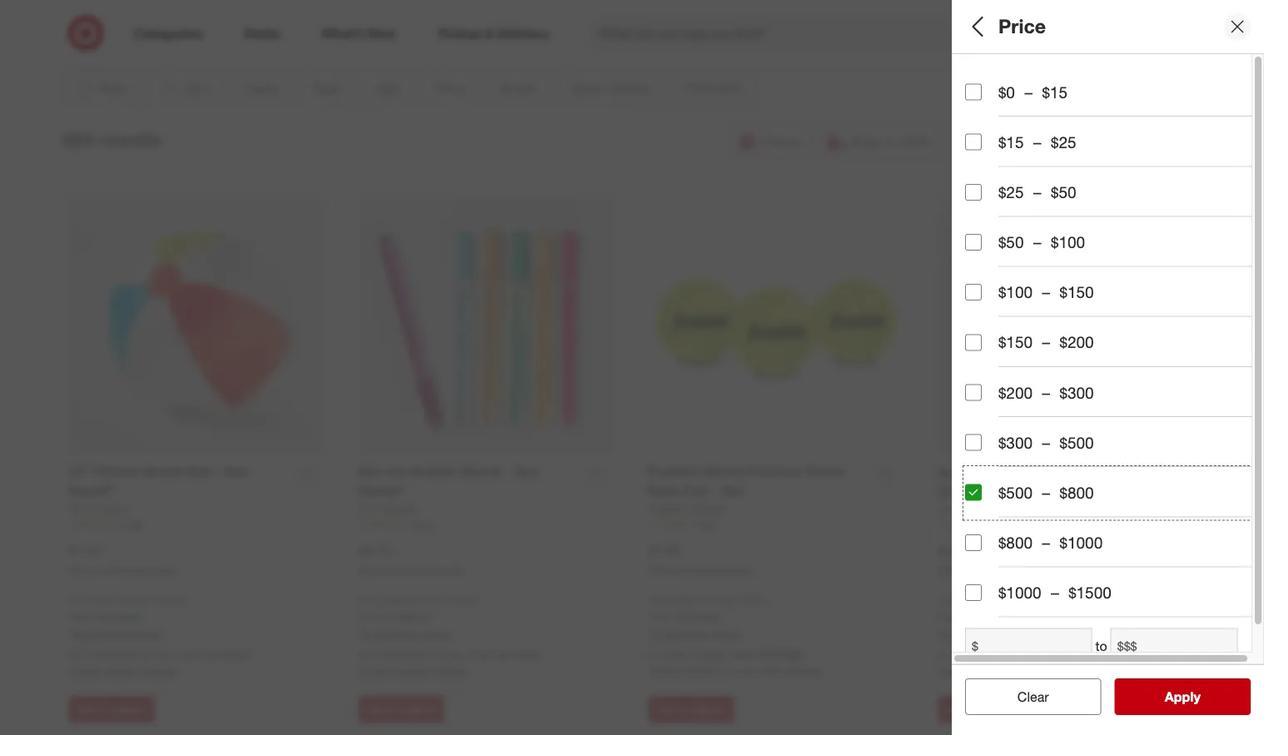 Task type: describe. For each thing, give the bounding box(es) containing it.
shipping for $4.00
[[964, 610, 1009, 625]]

ships for $1.99
[[671, 593, 695, 606]]

shipping for $5.00
[[385, 609, 429, 624]]

exclusions for $1.99
[[652, 626, 708, 641]]

within for $4.00
[[974, 664, 1005, 679]]

with for $4.00
[[988, 594, 1006, 607]]

include
[[998, 477, 1050, 496]]

purchased for $1.99
[[677, 564, 725, 577]]

only for $4.00
[[938, 594, 958, 607]]

apply. for $1.99
[[711, 626, 743, 641]]

ready for $4.00
[[938, 664, 971, 679]]

online for $1.50
[[148, 564, 174, 577]]

What can we help you find? suggestions appear below search field
[[590, 15, 1004, 52]]

$35 for $1.50
[[140, 593, 156, 606]]

stock inside all filters dialog
[[1100, 477, 1139, 496]]

$100  –  $150
[[998, 283, 1094, 302]]

pickup for $4.00
[[1076, 664, 1110, 679]]

online for $1.99
[[727, 564, 754, 577]]

$50  –  $100
[[998, 233, 1085, 252]]

nearby for $1.50
[[106, 663, 141, 678]]

guest rating button
[[965, 346, 1264, 404]]

price $500  –  $800
[[965, 240, 1035, 276]]

deals cyber monday; all deals
[[965, 65, 1094, 101]]

san for $5.00
[[442, 646, 462, 661]]

price for price
[[998, 15, 1046, 38]]

$0
[[998, 82, 1015, 102]]

$25  –  $50 checkbox
[[965, 184, 982, 201]]

0 horizontal spatial $150
[[998, 333, 1033, 352]]

$35 for $5.00
[[429, 593, 445, 606]]

0 horizontal spatial deals
[[965, 65, 1008, 85]]

only ships with $35 orders free shipping * * exclusions apply. not available at san jose oakridge check nearby stores for $1.50
[[69, 593, 251, 678]]

$5.00
[[358, 542, 391, 558]]

$50  –  $100 checkbox
[[965, 234, 982, 251]]

oakridge for $4.00
[[1047, 647, 1095, 662]]

purchased for $1.50
[[97, 564, 145, 577]]

1 horizontal spatial deals
[[1065, 87, 1094, 101]]

jose for $1.50
[[176, 646, 201, 661]]

check nearby stores button for $1.50
[[69, 662, 177, 679]]

price for price $500  –  $800
[[965, 240, 1004, 259]]

all filters dialog
[[952, 0, 1264, 735]]

purchased for $5.00
[[387, 564, 435, 577]]

$0  –  $15
[[998, 82, 1067, 102]]

fpo/apo
[[965, 421, 1037, 440]]

1 horizontal spatial $150
[[1060, 283, 1094, 302]]

$35 for $4.00
[[1009, 594, 1025, 607]]

0 horizontal spatial $1000
[[998, 583, 1041, 602]]

type
[[965, 124, 1000, 143]]

1334
[[990, 518, 1012, 531]]

1 vertical spatial $800
[[1060, 483, 1094, 502]]

hours for $4.00
[[1018, 664, 1047, 679]]

oakridge for $5.00
[[494, 646, 541, 661]]

shipping for $1.50
[[95, 609, 140, 624]]

1434
[[120, 518, 143, 530]]

0 vertical spatial $50
[[1051, 183, 1076, 202]]

to
[[1095, 638, 1107, 655]]

1767
[[410, 518, 432, 530]]

1334 link
[[938, 518, 1195, 532]]

ready for $1.99
[[648, 663, 681, 678]]

monday;
[[1000, 87, 1045, 101]]

at for $1.50
[[139, 646, 149, 661]]

$15  –  $25
[[998, 133, 1076, 152]]

free for $1.99
[[648, 609, 671, 624]]

exclusions apply. link for $4.00
[[942, 627, 1032, 642]]

jose for $4.00
[[1019, 647, 1044, 662]]

shipping for $1.99
[[675, 609, 719, 624]]

in for $4.00
[[938, 647, 948, 662]]

clear for clear all
[[1009, 689, 1041, 705]]

search button
[[993, 15, 1033, 55]]

see
[[1147, 689, 1171, 705]]

hours for $1.99
[[728, 663, 758, 678]]

all filters
[[965, 15, 1045, 38]]

san for $1.50
[[152, 646, 173, 661]]

apply
[[1165, 689, 1200, 705]]

1434 link
[[69, 517, 325, 531]]

1 horizontal spatial $25
[[1051, 133, 1076, 152]]

0 horizontal spatial $100
[[998, 283, 1033, 302]]

brand button
[[965, 287, 1264, 346]]

within for $1.99
[[685, 663, 715, 678]]

1767 link
[[358, 517, 615, 531]]

age adult
[[965, 182, 995, 218]]

price dialog
[[952, 0, 1264, 735]]

$150  –  $200 checkbox
[[965, 334, 982, 351]]

online for $5.00
[[437, 564, 464, 577]]

424 link
[[648, 517, 905, 531]]

free for $5.00
[[358, 609, 382, 624]]

adult
[[965, 203, 992, 218]]

stock for $1.99
[[661, 646, 689, 661]]

$500  –  $800 checkbox
[[965, 484, 982, 501]]

clear all button
[[965, 679, 1101, 715]]

fpo/apo button
[[965, 404, 1264, 462]]

exclusions apply. link for $1.50
[[73, 626, 163, 641]]

Include out of stock checkbox
[[965, 478, 982, 495]]

pickup for $1.99
[[786, 663, 821, 678]]

at for $1.99
[[693, 646, 703, 661]]

oakridge for $1.50
[[204, 646, 251, 661]]

1 horizontal spatial $500
[[998, 483, 1033, 502]]

include out of stock
[[998, 477, 1139, 496]]

$300  –  $500 checkbox
[[965, 434, 982, 451]]

age
[[965, 182, 995, 201]]

stores for $5.00
[[434, 663, 466, 678]]

$25  –  $50
[[998, 183, 1076, 202]]

clear all
[[1009, 689, 1057, 705]]

$1000  –  $1500 checkbox
[[965, 585, 982, 601]]

when for $1.50
[[69, 564, 95, 577]]

jose for $1.99
[[729, 646, 754, 661]]

$800  –  $1000
[[998, 533, 1103, 552]]

0 horizontal spatial all
[[965, 15, 988, 38]]

in for $1.99
[[648, 646, 658, 661]]

check for $5.00
[[358, 663, 392, 678]]

$4.00
[[938, 543, 971, 559]]

1 horizontal spatial $100
[[1051, 233, 1085, 252]]

all
[[1044, 689, 1057, 705]]

$1000  –  $1500
[[998, 583, 1111, 602]]

search
[[993, 27, 1033, 43]]

jose for $5.00
[[466, 646, 490, 661]]

$1.99 when purchased online
[[648, 542, 754, 577]]



Task type: vqa. For each thing, say whether or not it's contained in the screenshot.


Task type: locate. For each thing, give the bounding box(es) containing it.
purchased inside the $4.00 when purchased online
[[967, 565, 1014, 577]]

type bike helmets
[[965, 124, 1034, 160]]

check nearby stores button for $5.00
[[358, 662, 466, 679]]

1 horizontal spatial $1000
[[1060, 533, 1103, 552]]

ready
[[648, 663, 681, 678], [938, 664, 971, 679]]

stores for $1.50
[[144, 663, 177, 678]]

advertisement region
[[132, 0, 1132, 39]]

shipping
[[95, 609, 140, 624], [385, 609, 429, 624], [675, 609, 719, 624], [964, 610, 1009, 625]]

when inside $5.00 when purchased online
[[358, 564, 384, 577]]

out
[[1055, 477, 1077, 496]]

purchased
[[97, 564, 145, 577], [387, 564, 435, 577], [677, 564, 725, 577], [967, 565, 1014, 577]]

rating
[[1014, 363, 1063, 382]]

orders for $4.00
[[1028, 594, 1057, 607]]

0 vertical spatial $300
[[1060, 383, 1094, 402]]

2 nearby from the left
[[395, 663, 431, 678]]

0 horizontal spatial within
[[685, 663, 715, 678]]

results
[[100, 128, 162, 151], [1175, 689, 1218, 705]]

$35 for $1.99
[[719, 593, 735, 606]]

0 horizontal spatial $25
[[998, 183, 1024, 202]]

2 check nearby stores button from the left
[[358, 662, 466, 679]]

1 horizontal spatial only ships with $35 orders free shipping * * exclusions apply. in stock at  san jose oakridge ready within 2 hours with pickup
[[938, 594, 1110, 679]]

purchased down "$1.50"
[[97, 564, 145, 577]]

$200  –  $300 checkbox
[[965, 384, 982, 401]]

0 horizontal spatial only ships with $35 orders free shipping * * exclusions apply. not available at san jose oakridge check nearby stores
[[69, 593, 251, 678]]

exclusions down $1000  –  $1500 option
[[942, 627, 998, 642]]

0 vertical spatial all
[[965, 15, 988, 38]]

online down 1434 link
[[148, 564, 174, 577]]

free
[[69, 609, 92, 624], [358, 609, 382, 624], [648, 609, 671, 624], [938, 610, 961, 625]]

ships
[[92, 593, 116, 606], [382, 593, 405, 606], [671, 593, 695, 606], [961, 594, 985, 607]]

$4.00 when purchased online
[[938, 543, 1044, 577]]

orders down $5.00 when purchased online
[[448, 593, 477, 606]]

1 nearby from the left
[[106, 663, 141, 678]]

orders down $1.50 when purchased online
[[158, 593, 187, 606]]

2 not from the left
[[358, 646, 377, 661]]

$800 inside price $500  –  $800
[[1010, 262, 1035, 276]]

see results
[[1147, 689, 1218, 705]]

$5.00 when purchased online
[[358, 542, 464, 577]]

shipping down $5.00 when purchased online
[[385, 609, 429, 624]]

1 horizontal spatial not
[[358, 646, 377, 661]]

0 horizontal spatial only ships with $35 orders free shipping * * exclusions apply. in stock at  san jose oakridge ready within 2 hours with pickup
[[648, 593, 821, 678]]

1 horizontal spatial all
[[1049, 87, 1061, 101]]

only for $1.50
[[69, 593, 89, 606]]

$150 up guest rating
[[998, 333, 1033, 352]]

$300
[[1060, 383, 1094, 402], [998, 433, 1033, 452]]

$25
[[1051, 133, 1076, 152], [998, 183, 1024, 202]]

exclusions apply. link down $1000  –  $1500 option
[[942, 627, 1032, 642]]

1 vertical spatial price
[[965, 240, 1004, 259]]

only for $5.00
[[358, 593, 379, 606]]

apply. down $5.00 when purchased online
[[422, 626, 453, 641]]

free down "$5.00"
[[358, 609, 382, 624]]

$50 up $50  –  $100
[[1051, 183, 1076, 202]]

purchased down "$5.00"
[[387, 564, 435, 577]]

$300  –  $500
[[998, 433, 1094, 452]]

when inside the $4.00 when purchased online
[[938, 565, 964, 577]]

1 horizontal spatial stores
[[434, 663, 466, 678]]

available for $5.00
[[380, 646, 426, 661]]

$50
[[1051, 183, 1076, 202], [998, 233, 1024, 252]]

online up $1000  –  $1500
[[1017, 565, 1044, 577]]

1 vertical spatial $150
[[998, 333, 1033, 352]]

only ships with $35 orders free shipping * * exclusions apply. in stock at  san jose oakridge ready within 2 hours with pickup for $1.99
[[648, 593, 821, 678]]

online down 424 link
[[727, 564, 754, 577]]

only down "$1.50"
[[69, 593, 89, 606]]

0 vertical spatial results
[[100, 128, 162, 151]]

filters
[[993, 15, 1045, 38]]

clear for clear
[[1017, 689, 1049, 705]]

0 horizontal spatial available
[[91, 646, 136, 661]]

2 horizontal spatial $500
[[1060, 433, 1094, 452]]

$35 down $1.50 when purchased online
[[140, 593, 156, 606]]

$35
[[140, 593, 156, 606], [429, 593, 445, 606], [719, 593, 735, 606], [1009, 594, 1025, 607]]

deals right the monday;
[[1065, 87, 1094, 101]]

$500 for price $500  –  $800
[[965, 262, 990, 276]]

only down $1.99
[[648, 593, 669, 606]]

orders for $1.99
[[738, 593, 767, 606]]

of
[[1082, 477, 1095, 496]]

free for $4.00
[[938, 610, 961, 625]]

2 only ships with $35 orders free shipping * * exclusions apply. not available at san jose oakridge check nearby stores from the left
[[358, 593, 541, 678]]

$1.99
[[648, 542, 681, 558]]

orders down $1.99 when purchased online
[[738, 593, 767, 606]]

$200 up rating on the right of the page
[[1060, 333, 1094, 352]]

$0  –  $15 checkbox
[[965, 84, 982, 100]]

results inside see results button
[[1175, 689, 1218, 705]]

clear inside all filters dialog
[[1009, 689, 1041, 705]]

$500 for $300  –  $500
[[1060, 433, 1094, 452]]

ships for $4.00
[[961, 594, 985, 607]]

$1.50 when purchased online
[[69, 542, 174, 577]]

$15 right bike
[[998, 133, 1024, 152]]

exclusions down $1.99 when purchased online
[[652, 626, 708, 641]]

$800 up the 1334 link
[[1060, 483, 1094, 502]]

shipping down $1.50 when purchased online
[[95, 609, 140, 624]]

1 horizontal spatial check nearby stores button
[[358, 662, 466, 679]]

424
[[700, 518, 717, 530]]

2 for $1.99
[[719, 663, 725, 678]]

check for $1.50
[[69, 663, 102, 678]]

2 vertical spatial $800
[[998, 533, 1033, 552]]

$25 right the age
[[998, 183, 1024, 202]]

with for $5.00
[[408, 593, 427, 606]]

0 horizontal spatial ready
[[648, 663, 681, 678]]

624 results
[[62, 128, 162, 151]]

None text field
[[965, 628, 1092, 665], [1111, 628, 1238, 665], [965, 628, 1092, 665], [1111, 628, 1238, 665]]

only ships with $35 orders free shipping * * exclusions apply. in stock at  san jose oakridge ready within 2 hours with pickup for $4.00
[[938, 594, 1110, 679]]

hours
[[728, 663, 758, 678], [1018, 664, 1047, 679]]

1 horizontal spatial $50
[[1051, 183, 1076, 202]]

$100
[[1051, 233, 1085, 252], [998, 283, 1033, 302]]

bike
[[965, 145, 988, 160]]

1 only ships with $35 orders free shipping * * exclusions apply. not available at san jose oakridge check nearby stores from the left
[[69, 593, 251, 678]]

exclusions apply. link down $1.50 when purchased online
[[73, 626, 163, 641]]

1 horizontal spatial pickup
[[1076, 664, 1110, 679]]

online inside the $4.00 when purchased online
[[1017, 565, 1044, 577]]

online inside $5.00 when purchased online
[[437, 564, 464, 577]]

$100 up $100  –  $150
[[1051, 233, 1085, 252]]

$500
[[965, 262, 990, 276], [1060, 433, 1094, 452], [998, 483, 1033, 502]]

only ships with $35 orders free shipping * * exclusions apply. in stock at  san jose oakridge ready within 2 hours with pickup up clear all
[[938, 594, 1110, 679]]

free down $4.00
[[938, 610, 961, 625]]

ships down $1.50 when purchased online
[[92, 593, 116, 606]]

1 vertical spatial results
[[1175, 689, 1218, 705]]

$150 up $150  –  $200
[[1060, 283, 1094, 302]]

price
[[998, 15, 1046, 38], [965, 240, 1004, 259]]

when for $1.99
[[648, 564, 674, 577]]

2
[[719, 663, 725, 678], [1008, 664, 1015, 679]]

2 available from the left
[[380, 646, 426, 661]]

1 vertical spatial $50
[[998, 233, 1024, 252]]

purchased inside $5.00 when purchased online
[[387, 564, 435, 577]]

1 horizontal spatial $15
[[1042, 82, 1067, 102]]

online down 1767 link
[[437, 564, 464, 577]]

pickup
[[786, 663, 821, 678], [1076, 664, 1110, 679]]

1 clear from the left
[[1009, 689, 1041, 705]]

exclusions apply. link for $1.99
[[652, 626, 743, 641]]

$150
[[1060, 283, 1094, 302], [998, 333, 1033, 352]]

0 vertical spatial $15
[[1042, 82, 1067, 102]]

1 horizontal spatial check
[[358, 663, 392, 678]]

not
[[69, 646, 87, 661], [358, 646, 377, 661]]

1 horizontal spatial in
[[938, 647, 948, 662]]

ships down $1.99 when purchased online
[[671, 593, 695, 606]]

exclusions for $5.00
[[363, 626, 418, 641]]

0 horizontal spatial stores
[[144, 663, 177, 678]]

0 vertical spatial $500
[[965, 262, 990, 276]]

purchased down $1.99
[[677, 564, 725, 577]]

1 horizontal spatial stock
[[951, 647, 979, 662]]

1 check from the left
[[69, 663, 102, 678]]

exclusions apply. link for $5.00
[[363, 626, 453, 641]]

$100  –  $150 checkbox
[[965, 284, 982, 301]]

$35 down $5.00 when purchased online
[[429, 593, 445, 606]]

clear inside price dialog
[[1017, 689, 1049, 705]]

cyber
[[965, 87, 997, 101]]

apply. down $1.99 when purchased online
[[711, 626, 743, 641]]

$35 right $1000  –  $1500 option
[[1009, 594, 1025, 607]]

only ships with $35 orders free shipping * * exclusions apply. in stock at  san jose oakridge ready within 2 hours with pickup down $1.99 when purchased online
[[648, 593, 821, 678]]

when down "$1.50"
[[69, 564, 95, 577]]

0 horizontal spatial stock
[[661, 646, 689, 661]]

all left search
[[965, 15, 988, 38]]

1 horizontal spatial ready
[[938, 664, 971, 679]]

$500 up include out of stock
[[1060, 433, 1094, 452]]

0 vertical spatial price
[[998, 15, 1046, 38]]

$50 right $50  –  $100 "checkbox"
[[998, 233, 1024, 252]]

1 horizontal spatial nearby
[[395, 663, 431, 678]]

$1000
[[1060, 533, 1103, 552], [998, 583, 1041, 602]]

clear button
[[965, 679, 1101, 715]]

when down $1.99
[[648, 564, 674, 577]]

0 horizontal spatial $500
[[965, 262, 990, 276]]

ships for $1.50
[[92, 593, 116, 606]]

1 stores from the left
[[144, 663, 177, 678]]

only ships with $35 orders free shipping * * exclusions apply. not available at san jose oakridge check nearby stores
[[69, 593, 251, 678], [358, 593, 541, 678]]

available
[[91, 646, 136, 661], [380, 646, 426, 661]]

results for see results
[[1175, 689, 1218, 705]]

0 horizontal spatial $15
[[998, 133, 1024, 152]]

1 horizontal spatial hours
[[1018, 664, 1047, 679]]

when down $4.00
[[938, 565, 964, 577]]

all right the monday;
[[1049, 87, 1061, 101]]

0 vertical spatial $1000
[[1060, 533, 1103, 552]]

shipping down $1.99 when purchased online
[[675, 609, 719, 624]]

$1000 down the 1334 link
[[1060, 533, 1103, 552]]

nearby
[[106, 663, 141, 678], [395, 663, 431, 678]]

$500  –  $800
[[998, 483, 1094, 502]]

results right 624
[[100, 128, 162, 151]]

deals up the cyber
[[965, 65, 1008, 85]]

apply. down $1.50 when purchased online
[[132, 626, 163, 641]]

$300 down rating on the right of the page
[[1060, 383, 1094, 402]]

1 vertical spatial deals
[[1065, 87, 1094, 101]]

only ships with $35 orders free shipping * * exclusions apply. not available at san jose oakridge check nearby stores for $5.00
[[358, 593, 541, 678]]

orders for $1.50
[[158, 593, 187, 606]]

0 horizontal spatial check
[[69, 663, 102, 678]]

when inside $1.50 when purchased online
[[69, 564, 95, 577]]

exclusions apply. link down $5.00 when purchased online
[[363, 626, 453, 641]]

all
[[965, 15, 988, 38], [1049, 87, 1061, 101]]

0 vertical spatial $150
[[1060, 283, 1094, 302]]

0 vertical spatial deals
[[965, 65, 1008, 85]]

0 horizontal spatial $200
[[998, 383, 1033, 402]]

oakridge
[[204, 646, 251, 661], [494, 646, 541, 661], [757, 646, 805, 661], [1047, 647, 1095, 662]]

when for $4.00
[[938, 565, 964, 577]]

online inside $1.50 when purchased online
[[148, 564, 174, 577]]

0 vertical spatial $200
[[1060, 333, 1094, 352]]

purchased inside $1.99 when purchased online
[[677, 564, 725, 577]]

0 horizontal spatial in
[[648, 646, 658, 661]]

price inside price $500  –  $800
[[965, 240, 1004, 259]]

purchased inside $1.50 when purchased online
[[97, 564, 145, 577]]

1 vertical spatial $200
[[998, 383, 1033, 402]]

exclusions down $1.50 when purchased online
[[73, 626, 128, 641]]

$1000 down the $4.00 when purchased online
[[998, 583, 1041, 602]]

when for $5.00
[[358, 564, 384, 577]]

$15
[[1042, 82, 1067, 102], [998, 133, 1024, 152]]

orders
[[158, 593, 187, 606], [448, 593, 477, 606], [738, 593, 767, 606], [1028, 594, 1057, 607]]

guest rating
[[965, 363, 1063, 382]]

apply. for $1.50
[[132, 626, 163, 641]]

$300 right $300  –  $500 option
[[998, 433, 1033, 452]]

1 vertical spatial $1000
[[998, 583, 1041, 602]]

$800  –  $1000 checkbox
[[965, 534, 982, 551]]

0 vertical spatial $100
[[1051, 233, 1085, 252]]

apply. for $5.00
[[422, 626, 453, 641]]

1 horizontal spatial within
[[974, 664, 1005, 679]]

check
[[69, 663, 102, 678], [358, 663, 392, 678]]

check nearby stores button
[[69, 662, 177, 679], [358, 662, 466, 679]]

0 horizontal spatial $50
[[998, 233, 1024, 252]]

exclusions apply. link down $1.99 when purchased online
[[652, 626, 743, 641]]

not for $5.00
[[358, 646, 377, 661]]

price up deals cyber monday; all deals
[[998, 15, 1046, 38]]

brand
[[965, 304, 1010, 324]]

2 vertical spatial $500
[[998, 483, 1033, 502]]

$200 down guest rating
[[998, 383, 1033, 402]]

1 horizontal spatial results
[[1175, 689, 1218, 705]]

1 vertical spatial $25
[[998, 183, 1024, 202]]

exclusions for $4.00
[[942, 627, 998, 642]]

0 horizontal spatial pickup
[[786, 663, 821, 678]]

stock
[[1100, 477, 1139, 496], [661, 646, 689, 661], [951, 647, 979, 662]]

0 horizontal spatial hours
[[728, 663, 758, 678]]

0 horizontal spatial $300
[[998, 433, 1033, 452]]

deals
[[965, 65, 1008, 85], [1065, 87, 1094, 101]]

apply button
[[1115, 679, 1251, 715]]

san
[[152, 646, 173, 661], [442, 646, 462, 661], [706, 646, 726, 661], [996, 647, 1016, 662]]

2 for $4.00
[[1008, 664, 1015, 679]]

$35 down $1.99 when purchased online
[[719, 593, 735, 606]]

apply. for $4.00
[[1001, 627, 1032, 642]]

helmets
[[991, 145, 1034, 160]]

price down adult
[[965, 240, 1004, 259]]

results for 624 results
[[100, 128, 162, 151]]

$200  –  $300
[[998, 383, 1094, 402]]

$1500
[[1068, 583, 1111, 602]]

2 clear from the left
[[1017, 689, 1049, 705]]

$150  –  $200
[[998, 333, 1094, 352]]

$100 up brand
[[998, 283, 1033, 302]]

with for $1.50
[[118, 593, 137, 606]]

at for $5.00
[[429, 646, 439, 661]]

2 horizontal spatial stock
[[1100, 477, 1139, 496]]

oakridge for $1.99
[[757, 646, 805, 661]]

1 horizontal spatial only ships with $35 orders free shipping * * exclusions apply. not available at san jose oakridge check nearby stores
[[358, 593, 541, 678]]

available for $1.50
[[91, 646, 136, 661]]

ships for $5.00
[[382, 593, 405, 606]]

exclusions down $5.00 when purchased online
[[363, 626, 418, 641]]

$800 down $50  –  $100
[[1010, 262, 1035, 276]]

$800 down the "1334"
[[998, 533, 1033, 552]]

apply. down $1000  –  $1500
[[1001, 627, 1032, 642]]

exclusions apply. link
[[73, 626, 163, 641], [363, 626, 453, 641], [652, 626, 743, 641], [942, 627, 1032, 642]]

0 horizontal spatial check nearby stores button
[[69, 662, 177, 679]]

shipping down $1000  –  $1500 option
[[964, 610, 1009, 625]]

$15 right $0
[[1042, 82, 1067, 102]]

see results button
[[1115, 679, 1251, 715]]

1 vertical spatial all
[[1049, 87, 1061, 101]]

$1.50
[[69, 542, 101, 558]]

0 horizontal spatial not
[[69, 646, 87, 661]]

orders for $5.00
[[448, 593, 477, 606]]

free down $1.99
[[648, 609, 671, 624]]

jose
[[176, 646, 201, 661], [466, 646, 490, 661], [729, 646, 754, 661], [1019, 647, 1044, 662]]

$500 up the "1334"
[[998, 483, 1033, 502]]

1 vertical spatial $500
[[1060, 433, 1094, 452]]

$500 up $100  –  $150 "option"
[[965, 262, 990, 276]]

at for $4.00
[[983, 647, 992, 662]]

0 horizontal spatial 2
[[719, 663, 725, 678]]

online inside $1.99 when purchased online
[[727, 564, 754, 577]]

$15  –  $25 checkbox
[[965, 134, 982, 150]]

1 available from the left
[[91, 646, 136, 661]]

online for $4.00
[[1017, 565, 1044, 577]]

with for $1.99
[[698, 593, 716, 606]]

purchased for $4.00
[[967, 565, 1014, 577]]

0 horizontal spatial nearby
[[106, 663, 141, 678]]

1 vertical spatial $15
[[998, 133, 1024, 152]]

guest
[[965, 363, 1010, 382]]

1 horizontal spatial $200
[[1060, 333, 1094, 352]]

free down "$1.50"
[[69, 609, 92, 624]]

624
[[62, 128, 94, 151]]

when down "$5.00"
[[358, 564, 384, 577]]

only for $1.99
[[648, 593, 669, 606]]

only ships with $35 orders free shipping * * exclusions apply. in stock at  san jose oakridge ready within 2 hours with pickup
[[648, 593, 821, 678], [938, 594, 1110, 679]]

1 horizontal spatial $300
[[1060, 383, 1094, 402]]

1 check nearby stores button from the left
[[69, 662, 177, 679]]

ships down the $4.00 when purchased online
[[961, 594, 985, 607]]

san for $1.99
[[706, 646, 726, 661]]

all inside deals cyber monday; all deals
[[1049, 87, 1061, 101]]

0 horizontal spatial results
[[100, 128, 162, 151]]

when inside $1.99 when purchased online
[[648, 564, 674, 577]]

free for $1.50
[[69, 609, 92, 624]]

1 horizontal spatial 2
[[1008, 664, 1015, 679]]

only left $1000  –  $1500 option
[[938, 594, 958, 607]]

0 vertical spatial $800
[[1010, 262, 1035, 276]]

$25 right helmets
[[1051, 133, 1076, 152]]

only
[[69, 593, 89, 606], [358, 593, 379, 606], [648, 593, 669, 606], [938, 594, 958, 607]]

not for $1.50
[[69, 646, 87, 661]]

exclusions for $1.50
[[73, 626, 128, 641]]

$800
[[1010, 262, 1035, 276], [1060, 483, 1094, 502], [998, 533, 1033, 552]]

san for $4.00
[[996, 647, 1016, 662]]

1 not from the left
[[69, 646, 87, 661]]

purchased up $1000  –  $1500 option
[[967, 565, 1014, 577]]

2 check from the left
[[358, 663, 392, 678]]

1 horizontal spatial available
[[380, 646, 426, 661]]

1 vertical spatial $300
[[998, 433, 1033, 452]]

orders left $1500
[[1028, 594, 1057, 607]]

*
[[140, 609, 144, 624], [429, 609, 433, 624], [719, 609, 723, 624], [1009, 610, 1013, 625], [69, 626, 73, 641], [358, 626, 363, 641], [648, 626, 652, 641], [938, 627, 942, 642]]

at
[[139, 646, 149, 661], [429, 646, 439, 661], [693, 646, 703, 661], [983, 647, 992, 662]]

stock for $4.00
[[951, 647, 979, 662]]

nearby for $5.00
[[395, 663, 431, 678]]

$200
[[1060, 333, 1094, 352], [998, 383, 1033, 402]]

0 vertical spatial $25
[[1051, 133, 1076, 152]]

only down "$5.00"
[[358, 593, 379, 606]]

2 stores from the left
[[434, 663, 466, 678]]

price inside price dialog
[[998, 15, 1046, 38]]

1 vertical spatial $100
[[998, 283, 1033, 302]]

$500 inside price $500  –  $800
[[965, 262, 990, 276]]

results right see
[[1175, 689, 1218, 705]]

ships down $5.00 when purchased online
[[382, 593, 405, 606]]



